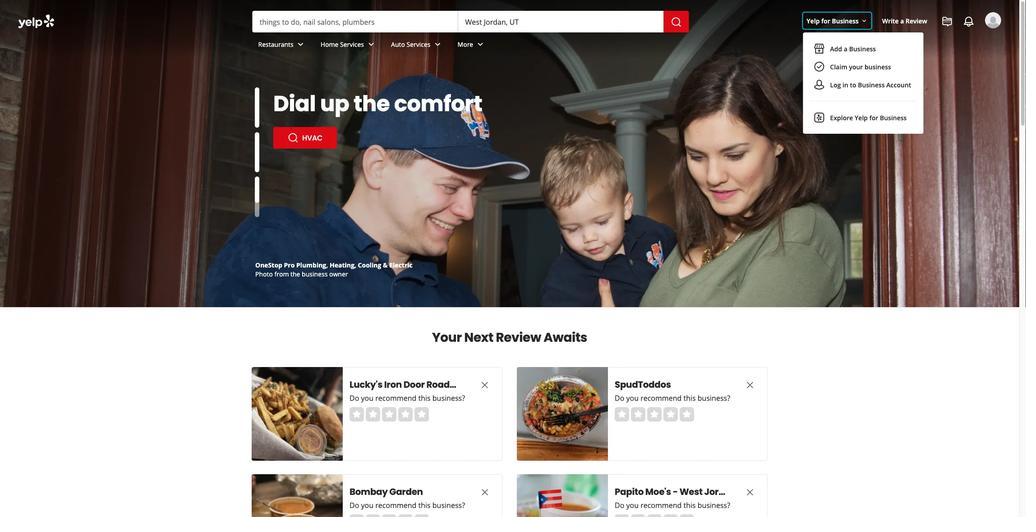 Task type: locate. For each thing, give the bounding box(es) containing it.
plumbing,
[[296, 261, 328, 270]]

business? down roadhouse
[[433, 394, 465, 404]]

auto services
[[391, 40, 431, 49]]

recommend down bombay garden
[[375, 501, 417, 511]]

home services link
[[313, 32, 384, 59]]

-
[[673, 486, 678, 499]]

3 24 chevron down v2 image from the left
[[475, 39, 486, 50]]

photo of spudtoddos image
[[517, 368, 608, 462]]

terry t. image
[[985, 12, 1002, 28]]

business? for lucky's iron door roadhouse
[[433, 394, 465, 404]]

24 chevron down v2 image for more
[[475, 39, 486, 50]]

the right up
[[354, 88, 390, 119]]

1 horizontal spatial business
[[865, 62, 891, 71]]

business right "to"
[[858, 81, 885, 89]]

the inside onestop pro plumbing, heating, cooling & electric photo from the business owner
[[291, 270, 300, 279]]

user actions element
[[800, 11, 1014, 134]]

(no rating) image down bombay garden
[[350, 515, 429, 518]]

explore banner section banner
[[0, 0, 1020, 308]]

business
[[865, 62, 891, 71], [302, 270, 328, 279]]

a
[[901, 16, 904, 25], [844, 44, 848, 53]]

onestop pro plumbing, heating, cooling & electric photo from the business owner
[[255, 261, 413, 279]]

rating element down iron
[[350, 408, 429, 422]]

projects image
[[942, 16, 953, 27]]

rating element
[[350, 408, 429, 422], [615, 408, 694, 422], [350, 515, 429, 518], [615, 515, 694, 518]]

&
[[383, 261, 388, 270]]

business down plumbing,
[[302, 270, 328, 279]]

16 chevron down v2 image
[[861, 17, 868, 25]]

services
[[340, 40, 364, 49], [407, 40, 431, 49]]

2 select slide image from the top
[[255, 132, 259, 173]]

hvac link
[[273, 127, 337, 149]]

0 vertical spatial the
[[354, 88, 390, 119]]

none field near
[[465, 17, 657, 27]]

you for lucky's iron door roadhouse
[[361, 394, 374, 404]]

2 24 chevron down v2 image from the left
[[432, 39, 443, 50]]

do you recommend this business? down garden
[[350, 501, 465, 511]]

0 vertical spatial for
[[822, 16, 830, 25]]

1 horizontal spatial for
[[870, 113, 879, 122]]

explore yelp for business button
[[811, 109, 917, 127]]

this down west
[[684, 501, 696, 511]]

0 horizontal spatial business
[[302, 270, 328, 279]]

0 horizontal spatial review
[[496, 329, 541, 347]]

search image
[[671, 17, 682, 28]]

do down papito
[[615, 501, 625, 511]]

0 vertical spatial business
[[865, 62, 891, 71]]

lucky's iron door roadhouse
[[350, 379, 477, 392]]

papito
[[615, 486, 644, 499]]

your next review awaits
[[432, 329, 587, 347]]

recommend down spudtoddos link
[[641, 394, 682, 404]]

the down pro
[[291, 270, 300, 279]]

2 horizontal spatial 24 chevron down v2 image
[[475, 39, 486, 50]]

yelp
[[807, 16, 820, 25], [855, 113, 868, 122]]

hvac
[[302, 133, 323, 143]]

yelp for business
[[807, 16, 859, 25]]

this down door on the left
[[418, 394, 431, 404]]

do you recommend this business?
[[350, 394, 465, 404], [615, 394, 730, 404], [350, 501, 465, 511], [615, 501, 730, 511]]

business up log in to business account
[[865, 62, 891, 71]]

2 none field from the left
[[465, 17, 657, 27]]

1 services from the left
[[340, 40, 364, 49]]

your
[[849, 62, 863, 71]]

2 services from the left
[[407, 40, 431, 49]]

papito moe's - west jordan link
[[615, 486, 737, 499]]

business up the claim your business button
[[849, 44, 876, 53]]

this down garden
[[418, 501, 431, 511]]

do you recommend this business? down -
[[615, 501, 730, 511]]

awaits
[[544, 329, 587, 347]]

review right write
[[906, 16, 928, 25]]

bombay
[[350, 486, 388, 499]]

yelp up '24 add biz v2' image
[[807, 16, 820, 25]]

services right auto
[[407, 40, 431, 49]]

bombay garden
[[350, 486, 423, 499]]

a right add
[[844, 44, 848, 53]]

dial
[[273, 88, 316, 119]]

review for next
[[496, 329, 541, 347]]

for
[[822, 16, 830, 25], [870, 113, 879, 122]]

0 vertical spatial review
[[906, 16, 928, 25]]

do for lucky's iron door roadhouse
[[350, 394, 359, 404]]

business categories element
[[251, 32, 1002, 59]]

onestop
[[255, 261, 282, 270]]

recommend
[[375, 394, 417, 404], [641, 394, 682, 404], [375, 501, 417, 511], [641, 501, 682, 511]]

rating element down spudtoddos
[[615, 408, 694, 422]]

0 horizontal spatial 24 chevron down v2 image
[[295, 39, 306, 50]]

for inside explore yelp for business button
[[870, 113, 879, 122]]

review inside user actions element
[[906, 16, 928, 25]]

24 chevron down v2 image
[[295, 39, 306, 50], [432, 39, 443, 50], [475, 39, 486, 50]]

garden
[[389, 486, 423, 499]]

a right write
[[901, 16, 904, 25]]

explore yelp for business
[[830, 113, 907, 122]]

0 horizontal spatial yelp
[[807, 16, 820, 25]]

24 chevron down v2 image inside 'restaurants' link
[[295, 39, 306, 50]]

0 horizontal spatial a
[[844, 44, 848, 53]]

1 vertical spatial a
[[844, 44, 848, 53]]

(no rating) image for spudtoddos
[[615, 408, 694, 422]]

yelp inside 'yelp for business' button
[[807, 16, 820, 25]]

do down spudtoddos
[[615, 394, 625, 404]]

do you recommend this business? down lucky's iron door roadhouse
[[350, 394, 465, 404]]

24 search v2 image
[[288, 133, 299, 143]]

0 horizontal spatial the
[[291, 270, 300, 279]]

24 claim v2 image
[[814, 61, 825, 72]]

door
[[404, 379, 425, 392]]

(no rating) image down iron
[[350, 408, 429, 422]]

do you recommend this business? for spudtoddos
[[615, 394, 730, 404]]

1 horizontal spatial services
[[407, 40, 431, 49]]

west
[[680, 486, 703, 499]]

this down spudtoddos link
[[684, 394, 696, 404]]

this
[[418, 394, 431, 404], [684, 394, 696, 404], [418, 501, 431, 511], [684, 501, 696, 511]]

you for papito moe's - west jordan
[[626, 501, 639, 511]]

services inside home services link
[[340, 40, 364, 49]]

rating element for papito moe's - west jordan
[[615, 515, 694, 518]]

you down bombay
[[361, 501, 374, 511]]

do for papito moe's - west jordan
[[615, 501, 625, 511]]

(no rating) image down moe's
[[615, 515, 694, 518]]

business?
[[433, 394, 465, 404], [698, 394, 730, 404], [433, 501, 465, 511], [698, 501, 730, 511]]

in
[[843, 81, 849, 89]]

1 vertical spatial review
[[496, 329, 541, 347]]

services left 24 chevron down v2 icon
[[340, 40, 364, 49]]

0 horizontal spatial for
[[822, 16, 830, 25]]

this for papito moe's - west jordan
[[684, 501, 696, 511]]

recommend for papito moe's - west jordan
[[641, 501, 682, 511]]

you down lucky's
[[361, 394, 374, 404]]

to
[[850, 81, 857, 89]]

bombay garden link
[[350, 486, 462, 499]]

1 horizontal spatial yelp
[[855, 113, 868, 122]]

a inside button
[[844, 44, 848, 53]]

review right next
[[496, 329, 541, 347]]

(no rating) image
[[350, 408, 429, 422], [615, 408, 694, 422], [350, 515, 429, 518], [615, 515, 694, 518]]

1 horizontal spatial the
[[354, 88, 390, 119]]

dismiss card image for bombay garden
[[480, 488, 490, 499]]

write
[[882, 16, 899, 25]]

(no rating) image down spudtoddos
[[615, 408, 694, 422]]

for right explore
[[870, 113, 879, 122]]

business? for papito moe's - west jordan
[[698, 501, 730, 511]]

dismiss card image
[[745, 380, 756, 391], [480, 488, 490, 499], [745, 488, 756, 499]]

do down bombay
[[350, 501, 359, 511]]

None field
[[260, 17, 451, 27], [465, 17, 657, 27]]

0 horizontal spatial none field
[[260, 17, 451, 27]]

(no rating) image for papito moe's - west jordan
[[615, 515, 694, 518]]

1 none field from the left
[[260, 17, 451, 27]]

0 horizontal spatial services
[[340, 40, 364, 49]]

business? down spudtoddos link
[[698, 394, 730, 404]]

rating element down moe's
[[615, 515, 694, 518]]

1 horizontal spatial review
[[906, 16, 928, 25]]

business? down jordan
[[698, 501, 730, 511]]

this for lucky's iron door roadhouse
[[418, 394, 431, 404]]

recommend for spudtoddos
[[641, 394, 682, 404]]

1 horizontal spatial none field
[[465, 17, 657, 27]]

business inside button
[[865, 62, 891, 71]]

you down papito
[[626, 501, 639, 511]]

24 chevron down v2 image right the "restaurants"
[[295, 39, 306, 50]]

a for write
[[901, 16, 904, 25]]

None radio
[[366, 408, 380, 422], [398, 408, 413, 422], [415, 408, 429, 422], [631, 408, 646, 422], [664, 408, 678, 422], [680, 408, 694, 422], [350, 515, 364, 518], [398, 515, 413, 518], [415, 515, 429, 518], [680, 515, 694, 518], [366, 408, 380, 422], [398, 408, 413, 422], [415, 408, 429, 422], [631, 408, 646, 422], [664, 408, 678, 422], [680, 408, 694, 422], [350, 515, 364, 518], [398, 515, 413, 518], [415, 515, 429, 518], [680, 515, 694, 518]]

1 horizontal spatial 24 chevron down v2 image
[[432, 39, 443, 50]]

0 vertical spatial a
[[901, 16, 904, 25]]

24 chevron down v2 image inside more link
[[475, 39, 486, 50]]

owner
[[329, 270, 348, 279]]

0 vertical spatial yelp
[[807, 16, 820, 25]]

1 vertical spatial yelp
[[855, 113, 868, 122]]

do
[[350, 394, 359, 404], [615, 394, 625, 404], [350, 501, 359, 511], [615, 501, 625, 511]]

1 horizontal spatial a
[[901, 16, 904, 25]]

rating element for spudtoddos
[[615, 408, 694, 422]]

1 vertical spatial business
[[302, 270, 328, 279]]

1 vertical spatial for
[[870, 113, 879, 122]]

the
[[354, 88, 390, 119], [291, 270, 300, 279]]

do you recommend this business? down spudtoddos link
[[615, 394, 730, 404]]

24 yelp for biz v2 image
[[814, 112, 825, 123]]

pro
[[284, 261, 295, 270]]

24 chevron down v2 image right 'more'
[[475, 39, 486, 50]]

you
[[361, 394, 374, 404], [626, 394, 639, 404], [361, 501, 374, 511], [626, 501, 639, 511]]

dismiss card image for papito moe's - west jordan
[[745, 488, 756, 499]]

recommend down iron
[[375, 394, 417, 404]]

photo
[[255, 270, 273, 279]]

1 24 chevron down v2 image from the left
[[295, 39, 306, 50]]

review
[[906, 16, 928, 25], [496, 329, 541, 347]]

24 chevron down v2 image right auto services
[[432, 39, 443, 50]]

do you recommend this business? for lucky's iron door roadhouse
[[350, 394, 465, 404]]

recommend for lucky's iron door roadhouse
[[375, 394, 417, 404]]

from
[[275, 270, 289, 279]]

do down lucky's
[[350, 394, 359, 404]]

business? for spudtoddos
[[698, 394, 730, 404]]

select slide image
[[255, 88, 259, 128], [255, 132, 259, 173], [255, 165, 259, 205]]

business? down bombay garden link
[[433, 501, 465, 511]]

business left '16 chevron down v2' "image"
[[832, 16, 859, 25]]

1 vertical spatial the
[[291, 270, 300, 279]]

write a review
[[882, 16, 928, 25]]

more
[[458, 40, 473, 49]]

restaurants
[[258, 40, 294, 49]]

services inside the auto services link
[[407, 40, 431, 49]]

None radio
[[350, 408, 364, 422], [382, 408, 397, 422], [615, 408, 629, 422], [647, 408, 662, 422], [366, 515, 380, 518], [382, 515, 397, 518], [615, 515, 629, 518], [631, 515, 646, 518], [647, 515, 662, 518], [664, 515, 678, 518], [350, 408, 364, 422], [382, 408, 397, 422], [615, 408, 629, 422], [647, 408, 662, 422], [366, 515, 380, 518], [382, 515, 397, 518], [615, 515, 629, 518], [631, 515, 646, 518], [647, 515, 662, 518], [664, 515, 678, 518]]

you for spudtoddos
[[626, 394, 639, 404]]

auto services link
[[384, 32, 450, 59]]

None search field
[[0, 0, 1020, 134], [252, 11, 691, 32], [0, 0, 1020, 134], [252, 11, 691, 32]]

(no rating) image for bombay garden
[[350, 515, 429, 518]]

yelp right explore
[[855, 113, 868, 122]]

restaurants link
[[251, 32, 313, 59]]

rating element down bombay garden
[[350, 515, 429, 518]]

recommend down moe's
[[641, 501, 682, 511]]

business down account
[[880, 113, 907, 122]]

for up '24 add biz v2' image
[[822, 16, 830, 25]]

business
[[832, 16, 859, 25], [849, 44, 876, 53], [858, 81, 885, 89], [880, 113, 907, 122]]

you down spudtoddos
[[626, 394, 639, 404]]

24 chevron down v2 image inside the auto services link
[[432, 39, 443, 50]]



Task type: describe. For each thing, give the bounding box(es) containing it.
lucky's
[[350, 379, 383, 392]]

1 select slide image from the top
[[255, 88, 259, 128]]

do you recommend this business? for papito moe's - west jordan
[[615, 501, 730, 511]]

add
[[830, 44, 842, 53]]

add a business
[[830, 44, 876, 53]]

photo of bombay garden image
[[252, 475, 343, 518]]

claim
[[830, 62, 848, 71]]

iron
[[384, 379, 402, 392]]

photo of papito moe's - west jordan image
[[517, 475, 608, 518]]

24 chevron down v2 image for restaurants
[[295, 39, 306, 50]]

you for bombay garden
[[361, 501, 374, 511]]

dismiss card image for spudtoddos
[[745, 380, 756, 391]]

auto
[[391, 40, 405, 49]]

spudtoddos
[[615, 379, 671, 392]]

jordan
[[704, 486, 737, 499]]

for inside 'yelp for business' button
[[822, 16, 830, 25]]

24 add biz v2 image
[[814, 43, 825, 54]]

explore
[[830, 113, 853, 122]]

spudtoddos link
[[615, 379, 728, 392]]

business? for bombay garden
[[433, 501, 465, 511]]

claim your business
[[830, 62, 891, 71]]

review for a
[[906, 16, 928, 25]]

heating,
[[330, 261, 356, 270]]

up
[[320, 88, 349, 119]]

rating element for bombay garden
[[350, 515, 429, 518]]

notifications image
[[964, 16, 974, 27]]

do for bombay garden
[[350, 501, 359, 511]]

dismiss card image
[[480, 380, 490, 391]]

home services
[[321, 40, 364, 49]]

a for add
[[844, 44, 848, 53]]

dial up the comfort
[[273, 88, 482, 119]]

roadhouse
[[427, 379, 477, 392]]

comfort
[[394, 88, 482, 119]]

yelp inside explore yelp for business button
[[855, 113, 868, 122]]

services for home services
[[340, 40, 364, 49]]

next
[[464, 329, 493, 347]]

none field "find"
[[260, 17, 451, 27]]

log in to business account
[[830, 81, 911, 89]]

add a business button
[[811, 40, 917, 58]]

24 friends v2 image
[[814, 79, 825, 90]]

recommend for bombay garden
[[375, 501, 417, 511]]

services for auto services
[[407, 40, 431, 49]]

your
[[432, 329, 462, 347]]

electric
[[389, 261, 413, 270]]

claim your business button
[[811, 58, 917, 76]]

photo of lucky's iron door roadhouse image
[[252, 368, 343, 462]]

24 chevron down v2 image
[[366, 39, 377, 50]]

papito moe's - west jordan
[[615, 486, 737, 499]]

log in to business account button
[[811, 76, 917, 94]]

Near text field
[[465, 17, 657, 27]]

this for spudtoddos
[[684, 394, 696, 404]]

do you recommend this business? for bombay garden
[[350, 501, 465, 511]]

account
[[887, 81, 911, 89]]

home
[[321, 40, 339, 49]]

business inside onestop pro plumbing, heating, cooling & electric photo from the business owner
[[302, 270, 328, 279]]

3 select slide image from the top
[[255, 165, 259, 205]]

(no rating) image for lucky's iron door roadhouse
[[350, 408, 429, 422]]

more link
[[450, 32, 493, 59]]

rating element for lucky's iron door roadhouse
[[350, 408, 429, 422]]

cooling
[[358, 261, 381, 270]]

moe's
[[646, 486, 671, 499]]

do for spudtoddos
[[615, 394, 625, 404]]

lucky's iron door roadhouse link
[[350, 379, 477, 392]]

yelp for business button
[[803, 13, 872, 29]]

Find text field
[[260, 17, 451, 27]]

onestop pro plumbing, heating, cooling & electric link
[[255, 261, 413, 270]]

this for bombay garden
[[418, 501, 431, 511]]

24 chevron down v2 image for auto services
[[432, 39, 443, 50]]

log
[[830, 81, 841, 89]]

write a review link
[[879, 13, 931, 29]]



Task type: vqa. For each thing, say whether or not it's contained in the screenshot.
Plumbing
no



